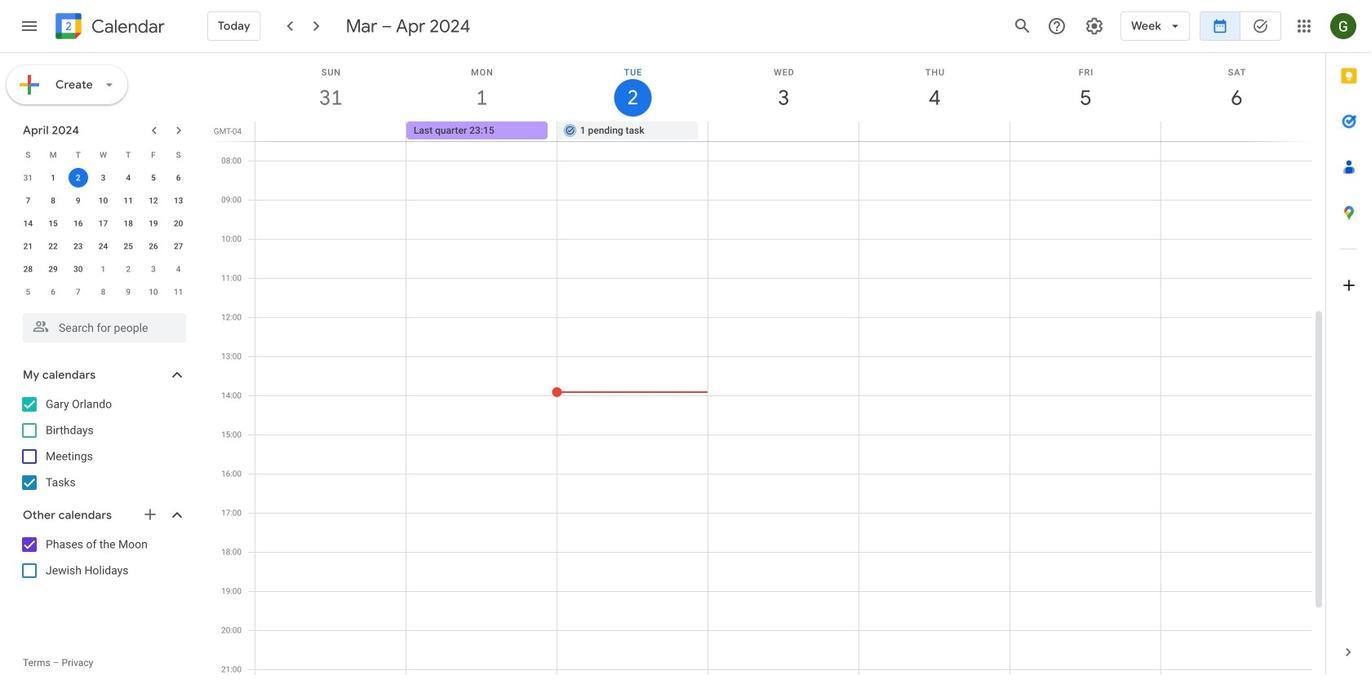 Task type: describe. For each thing, give the bounding box(es) containing it.
settings menu image
[[1085, 16, 1104, 36]]

6 element
[[169, 168, 188, 188]]

7 element
[[18, 191, 38, 211]]

4 element
[[119, 168, 138, 188]]

heading inside calendar element
[[88, 17, 165, 36]]

28 element
[[18, 260, 38, 279]]

1 element
[[43, 168, 63, 188]]

cell inside april 2024 grid
[[66, 167, 91, 189]]

14 element
[[18, 214, 38, 233]]

april 2024 grid
[[16, 144, 191, 304]]

may 8 element
[[93, 282, 113, 302]]

may 7 element
[[68, 282, 88, 302]]

16 element
[[68, 214, 88, 233]]

Search for people text field
[[33, 313, 176, 343]]

15 element
[[43, 214, 63, 233]]

may 2 element
[[119, 260, 138, 279]]

9 element
[[68, 191, 88, 211]]

my calendars list
[[3, 392, 202, 496]]

19 element
[[144, 214, 163, 233]]

may 1 element
[[93, 260, 113, 279]]

2, today element
[[68, 168, 88, 188]]

may 3 element
[[144, 260, 163, 279]]

may 10 element
[[144, 282, 163, 302]]

may 11 element
[[169, 282, 188, 302]]

13 element
[[169, 191, 188, 211]]

12 element
[[144, 191, 163, 211]]

may 6 element
[[43, 282, 63, 302]]



Task type: vqa. For each thing, say whether or not it's contained in the screenshot.
grid
yes



Task type: locate. For each thing, give the bounding box(es) containing it.
8 element
[[43, 191, 63, 211]]

3 element
[[93, 168, 113, 188]]

march 31 element
[[18, 168, 38, 188]]

calendar element
[[52, 10, 165, 46]]

11 element
[[119, 191, 138, 211]]

27 element
[[169, 237, 188, 256]]

None search field
[[0, 307, 202, 343]]

21 element
[[18, 237, 38, 256]]

cell
[[255, 122, 406, 141], [708, 122, 859, 141], [859, 122, 1010, 141], [1010, 122, 1161, 141], [1161, 122, 1312, 141], [66, 167, 91, 189]]

29 element
[[43, 260, 63, 279]]

17 element
[[93, 214, 113, 233]]

30 element
[[68, 260, 88, 279]]

row
[[248, 122, 1325, 141], [16, 144, 191, 167], [16, 167, 191, 189], [16, 189, 191, 212], [16, 212, 191, 235], [16, 235, 191, 258], [16, 258, 191, 281], [16, 281, 191, 304]]

23 element
[[68, 237, 88, 256]]

tab list
[[1326, 53, 1371, 630]]

grid
[[209, 53, 1325, 676]]

22 element
[[43, 237, 63, 256]]

10 element
[[93, 191, 113, 211]]

add other calendars image
[[142, 507, 158, 523]]

5 element
[[144, 168, 163, 188]]

may 4 element
[[169, 260, 188, 279]]

main drawer image
[[20, 16, 39, 36]]

25 element
[[119, 237, 138, 256]]

may 5 element
[[18, 282, 38, 302]]

other calendars list
[[3, 532, 202, 584]]

heading
[[88, 17, 165, 36]]

18 element
[[119, 214, 138, 233]]

20 element
[[169, 214, 188, 233]]

24 element
[[93, 237, 113, 256]]

row group
[[16, 167, 191, 304]]

26 element
[[144, 237, 163, 256]]

may 9 element
[[119, 282, 138, 302]]



